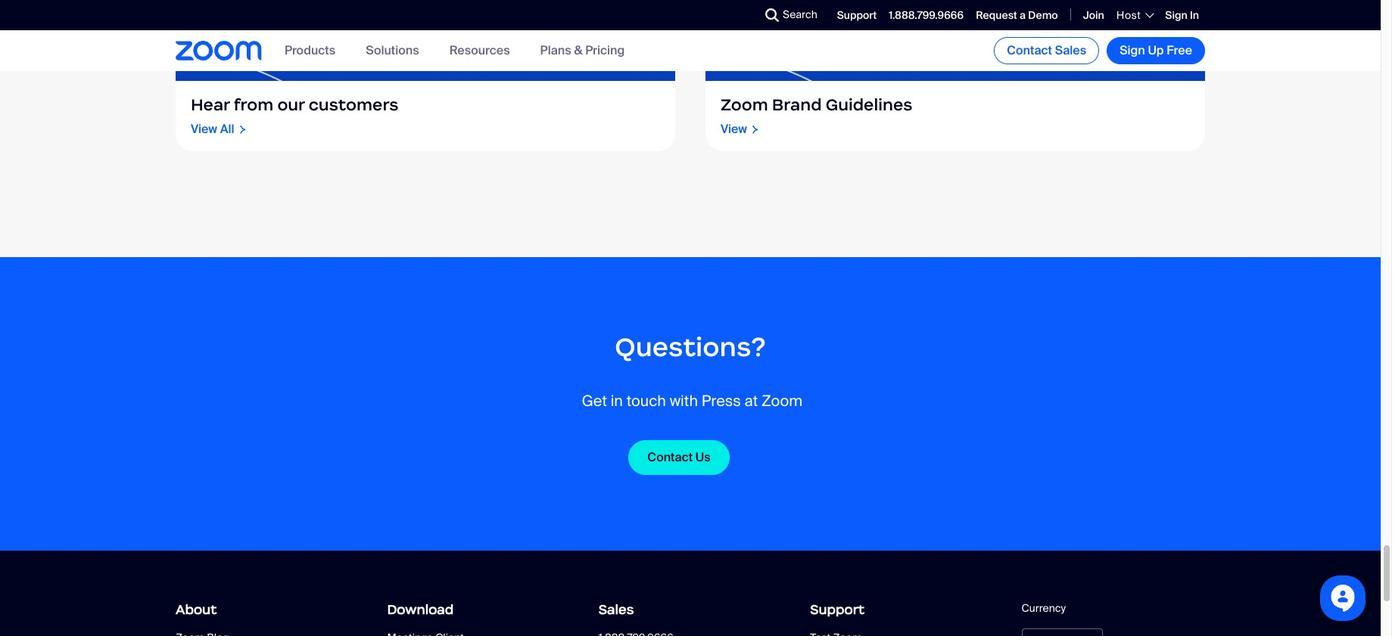 Task type: vqa. For each thing, say whether or not it's contained in the screenshot.
Download
yes



Task type: locate. For each thing, give the bounding box(es) containing it.
zoom
[[721, 95, 768, 115], [762, 392, 803, 411]]

contact
[[1007, 42, 1052, 58], [648, 450, 693, 466]]

1 view from the left
[[191, 121, 217, 137]]

host
[[1117, 8, 1141, 22]]

0 horizontal spatial sign
[[1120, 42, 1145, 58]]

pricing
[[585, 43, 625, 59]]

0 horizontal spatial sales
[[599, 602, 634, 619]]

join
[[1083, 8, 1104, 22]]

sign for sign up free
[[1120, 42, 1145, 58]]

sign left in
[[1165, 8, 1188, 22]]

guidelines
[[826, 95, 913, 115]]

in
[[1190, 8, 1199, 22]]

all
[[220, 121, 234, 137]]

contact us link
[[629, 441, 730, 476]]

zoom left brand
[[721, 95, 768, 115]]

download
[[387, 602, 454, 619]]

sign left up
[[1120, 42, 1145, 58]]

contact inside "link"
[[648, 450, 693, 466]]

1 horizontal spatial sign
[[1165, 8, 1188, 22]]

sales
[[1055, 42, 1087, 58], [599, 602, 634, 619]]

0 vertical spatial support
[[837, 8, 877, 22]]

1 vertical spatial sales
[[599, 602, 634, 619]]

view inside hear from our customers view all
[[191, 121, 217, 137]]

1 vertical spatial sign
[[1120, 42, 1145, 58]]

0 vertical spatial zoom
[[721, 95, 768, 115]]

search image
[[765, 8, 779, 22]]

support
[[837, 8, 877, 22], [810, 602, 865, 619]]

None search field
[[710, 3, 769, 27]]

view inside zoom brand guidelines view
[[721, 121, 747, 137]]

plans
[[540, 43, 571, 59]]

us
[[696, 450, 711, 466]]

support inside support "link"
[[810, 602, 865, 619]]

products button
[[285, 43, 336, 59]]

1 vertical spatial contact
[[648, 450, 693, 466]]

request a demo link
[[976, 8, 1058, 22]]

0 vertical spatial sales
[[1055, 42, 1087, 58]]

contact down a
[[1007, 42, 1052, 58]]

1.888.799.9666
[[889, 8, 964, 22]]

join link
[[1083, 8, 1104, 22]]

view
[[191, 121, 217, 137], [721, 121, 747, 137]]

2 view from the left
[[721, 121, 747, 137]]

questions?
[[615, 331, 766, 364]]

0 vertical spatial contact
[[1007, 42, 1052, 58]]

1 horizontal spatial view
[[721, 121, 747, 137]]

card 2 image
[[706, 0, 1205, 81]]

1 horizontal spatial sales
[[1055, 42, 1087, 58]]

our
[[277, 95, 305, 115]]

free
[[1167, 42, 1192, 58]]

1 vertical spatial support
[[810, 602, 865, 619]]

sales inside the contact sales link
[[1055, 42, 1087, 58]]

request
[[976, 8, 1017, 22]]

0 vertical spatial sign
[[1165, 8, 1188, 22]]

0 horizontal spatial contact
[[648, 450, 693, 466]]

sign in
[[1165, 8, 1199, 22]]

1 horizontal spatial contact
[[1007, 42, 1052, 58]]

host button
[[1117, 8, 1153, 22]]

contact left us at bottom
[[648, 450, 693, 466]]

support for the bottom support "link"
[[810, 602, 865, 619]]

support link
[[837, 8, 877, 22], [810, 597, 994, 624]]

0 horizontal spatial view
[[191, 121, 217, 137]]

video thumbnail of kevin graziadei image
[[176, 0, 675, 81]]

contact sales link
[[994, 37, 1099, 64]]

support for topmost support "link"
[[837, 8, 877, 22]]

zoom right at
[[762, 392, 803, 411]]

sign
[[1165, 8, 1188, 22], [1120, 42, 1145, 58]]



Task type: describe. For each thing, give the bounding box(es) containing it.
get
[[582, 392, 607, 411]]

request a demo
[[976, 8, 1058, 22]]

hear from our customers view all
[[191, 95, 399, 137]]

from
[[234, 95, 274, 115]]

zoom brand guidelines view
[[721, 95, 913, 137]]

0 vertical spatial support link
[[837, 8, 877, 22]]

search image
[[765, 8, 779, 22]]

solutions button
[[366, 43, 419, 59]]

sign for sign in
[[1165, 8, 1188, 22]]

1.888.799.9666 link
[[889, 8, 964, 22]]

products
[[285, 43, 336, 59]]

1 vertical spatial support link
[[810, 597, 994, 624]]

brand
[[772, 95, 822, 115]]

up
[[1148, 42, 1164, 58]]

press
[[702, 392, 741, 411]]

contact for contact sales
[[1007, 42, 1052, 58]]

resources
[[449, 43, 510, 59]]

sign up free
[[1120, 42, 1192, 58]]

solutions
[[366, 43, 419, 59]]

hear
[[191, 95, 230, 115]]

a
[[1020, 8, 1026, 22]]

sales link
[[599, 597, 782, 624]]

plans & pricing link
[[540, 43, 625, 59]]

demo
[[1028, 8, 1058, 22]]

zoom logo image
[[176, 41, 262, 60]]

zoom inside zoom brand guidelines view
[[721, 95, 768, 115]]

search
[[783, 8, 818, 21]]

customers
[[309, 95, 399, 115]]

plans & pricing
[[540, 43, 625, 59]]

contact sales
[[1007, 42, 1087, 58]]

with
[[670, 392, 698, 411]]

download link
[[387, 597, 571, 624]]

questions? main content
[[0, 0, 1381, 551]]

resources button
[[449, 43, 510, 59]]

about
[[176, 602, 217, 619]]

&
[[574, 43, 583, 59]]

about link
[[176, 597, 359, 624]]

currency
[[1022, 602, 1066, 616]]

sign in link
[[1165, 8, 1199, 22]]

in
[[611, 392, 623, 411]]

sign up free link
[[1107, 37, 1205, 64]]

sales inside sales link
[[599, 602, 634, 619]]

1 vertical spatial zoom
[[762, 392, 803, 411]]

contact for contact us
[[648, 450, 693, 466]]

contact us
[[648, 450, 711, 466]]

get in touch with press at zoom
[[578, 392, 803, 411]]

at
[[745, 392, 758, 411]]

touch
[[627, 392, 666, 411]]



